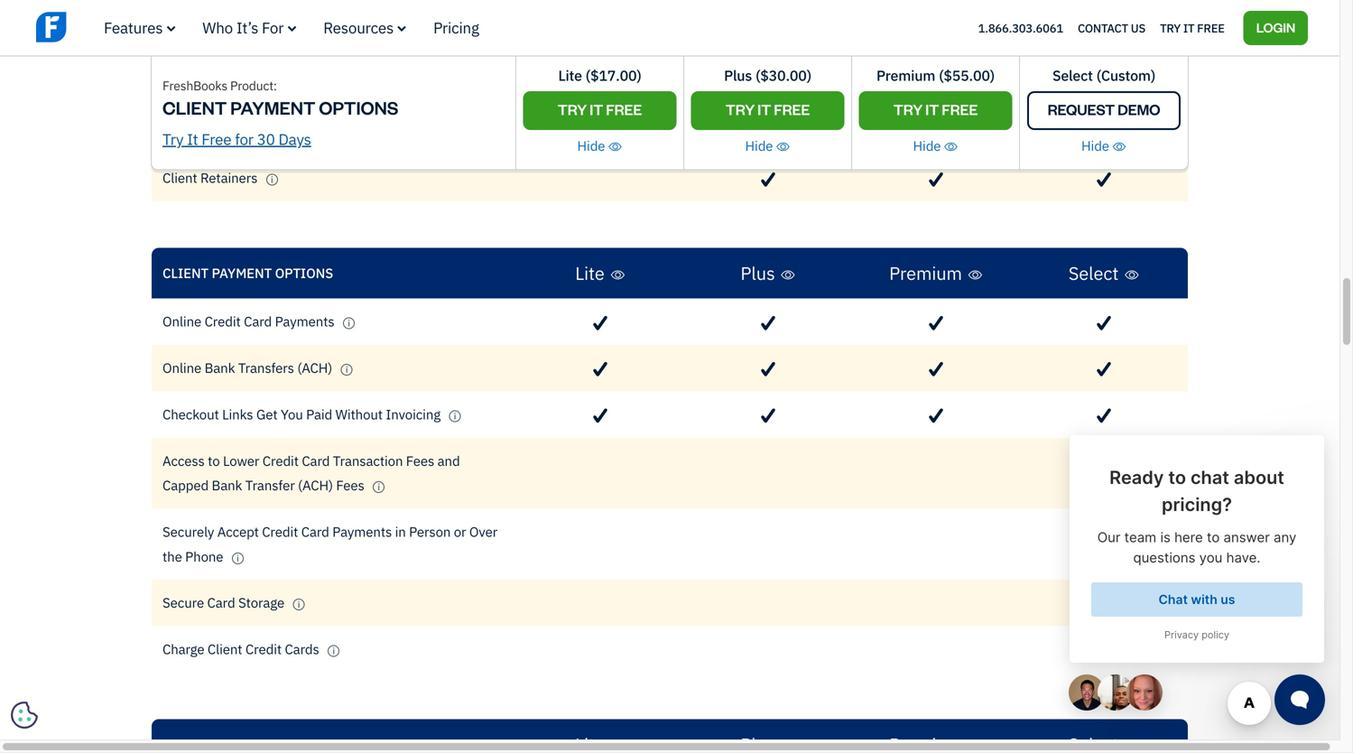 Task type: locate. For each thing, give the bounding box(es) containing it.
1 vertical spatial payments
[[332, 523, 392, 540]]

unlimited proposals
[[163, 123, 286, 140]]

premium inside client payment options element
[[889, 261, 962, 285]]

contact us
[[1078, 20, 1146, 35]]

options inside freshbooks product: client payment options
[[319, 96, 399, 119]]

i for charge client credit cards
[[333, 645, 335, 657]]

1 vertical spatial client
[[208, 640, 242, 658]]

select for select (custom)
[[1053, 66, 1093, 85]]

0 vertical spatial client
[[163, 96, 227, 119]]

client
[[163, 169, 197, 187], [208, 640, 242, 658]]

lite ($17.00)
[[558, 66, 642, 85]]

freshbooks
[[163, 77, 227, 94]]

premium
[[877, 66, 936, 85], [889, 261, 962, 285]]

try for premium ($55.00)
[[894, 100, 923, 119]]

0 vertical spatial client
[[163, 169, 197, 187]]

try down premium ($55.00)
[[894, 100, 923, 119]]

online
[[163, 313, 201, 330], [163, 359, 201, 377]]

bank left 'transfers'
[[205, 359, 235, 377]]

1 client from the top
[[163, 96, 227, 119]]

2 horizontal spatial try it free link
[[859, 91, 1013, 130]]

try it free link
[[523, 91, 677, 130], [691, 91, 845, 130], [859, 91, 1013, 130]]

0 horizontal spatial try it free
[[558, 100, 642, 119]]

credit up transfer
[[263, 452, 299, 469]]

invoicing
[[386, 405, 441, 423]]

0 vertical spatial payment
[[230, 96, 316, 119]]

try it free down the plus ($30.00)
[[726, 100, 810, 119]]

payment up 'online credit card payments'
[[212, 264, 272, 282]]

0 horizontal spatial try it free link
[[523, 91, 677, 130]]

try down the plus ($30.00)
[[726, 100, 755, 119]]

you
[[281, 405, 303, 423]]

try it free for ($30.00)
[[726, 100, 810, 119]]

1 horizontal spatial fees
[[406, 452, 434, 469]]

0 vertical spatial select
[[1053, 66, 1093, 85]]

cookie preferences image
[[11, 702, 38, 729]]

and left the billing
[[259, 76, 281, 94]]

or
[[454, 523, 466, 540]]

1 vertical spatial accept
[[217, 523, 259, 540]]

1 vertical spatial client
[[163, 264, 209, 282]]

and inside access to lower credit card transaction fees and capped bank transfer (ach) fees
[[438, 452, 460, 469]]

1 vertical spatial select
[[1069, 261, 1119, 285]]

client inside freshbooks product: client payment options
[[163, 96, 227, 119]]

it for ($30.00)
[[758, 100, 771, 119]]

try it free link down the plus ($30.00)
[[691, 91, 845, 130]]

card down access to lower credit card transaction fees and capped bank transfer (ach) fees
[[301, 523, 329, 540]]

it down the plus ($30.00)
[[758, 100, 771, 119]]

0 vertical spatial plus
[[724, 66, 752, 85]]

card
[[244, 313, 272, 330], [302, 452, 330, 469], [301, 523, 329, 540], [207, 594, 235, 611]]

manage budget and billing for projects
[[163, 76, 396, 94]]

paid
[[306, 405, 332, 423]]

freshbooks logo image
[[36, 10, 176, 44]]

0 vertical spatial bank
[[205, 359, 235, 377]]

payment
[[230, 96, 316, 119], [212, 264, 272, 282]]

contact us link
[[1078, 16, 1146, 40]]

1 horizontal spatial try it free link
[[691, 91, 845, 130]]

product:
[[230, 77, 277, 94]]

1 vertical spatial bank
[[212, 476, 242, 494]]

bank down to
[[212, 476, 242, 494]]

without
[[336, 405, 383, 423]]

proposals
[[224, 123, 283, 140]]

try it free link for ($30.00)
[[691, 91, 845, 130]]

0 vertical spatial accept
[[163, 30, 204, 48]]

credit
[[205, 313, 241, 330], [263, 452, 299, 469], [262, 523, 298, 540], [246, 640, 282, 658]]

for
[[325, 76, 341, 94], [235, 129, 254, 149]]

free
[[1197, 20, 1225, 35], [606, 100, 642, 119], [774, 100, 810, 119], [942, 100, 978, 119], [202, 129, 232, 149]]

client payment options element
[[152, 248, 1188, 719]]

bank
[[205, 359, 235, 377], [212, 476, 242, 494]]

1 vertical spatial for
[[235, 129, 254, 149]]

who it's for link
[[203, 18, 296, 37]]

0 horizontal spatial accept
[[163, 30, 204, 48]]

accept inside securely accept credit card payments in person or over the phone
[[217, 523, 259, 540]]

bank inside access to lower credit card transaction fees and capped bank transfer (ach) fees
[[212, 476, 242, 494]]

and
[[259, 76, 281, 94], [438, 452, 460, 469]]

budget
[[213, 76, 256, 94]]

charge
[[163, 640, 204, 658]]

options inside client payment options element
[[275, 264, 333, 282]]

client down unlimited
[[163, 169, 197, 187]]

client up 'online credit card payments'
[[163, 264, 209, 282]]

options
[[319, 96, 399, 119], [275, 264, 333, 282]]

1 vertical spatial lite
[[575, 261, 605, 285]]

0 horizontal spatial and
[[259, 76, 281, 94]]

online up online bank transfers (ach)
[[163, 313, 201, 330]]

1 horizontal spatial client
[[208, 640, 242, 658]]

try it free for ($17.00)
[[558, 100, 642, 119]]

(ach) right transfer
[[298, 476, 333, 494]]

2 online from the top
[[163, 359, 201, 377]]

request demo link
[[1028, 91, 1181, 130]]

lite
[[558, 66, 582, 85], [575, 261, 605, 285]]

(ach)
[[297, 359, 332, 377], [298, 476, 333, 494]]

capped
[[163, 476, 209, 494]]

checkmark image
[[1097, 33, 1111, 48], [593, 79, 608, 94], [761, 79, 775, 94], [1097, 79, 1111, 94], [761, 125, 775, 141], [1097, 125, 1111, 141], [761, 172, 775, 187], [593, 315, 608, 331], [761, 315, 775, 331], [929, 315, 943, 331], [761, 362, 775, 377], [1097, 362, 1111, 377], [593, 408, 608, 423], [761, 408, 775, 423], [929, 408, 943, 423], [1097, 408, 1111, 423], [1097, 467, 1111, 482]]

0 horizontal spatial fees
[[336, 476, 365, 494]]

2 try it free from the left
[[726, 100, 810, 119]]

the
[[163, 547, 182, 565]]

credit inside access to lower credit card transaction fees and capped bank transfer (ach) fees
[[263, 452, 299, 469]]

plus inside client payment options element
[[741, 261, 775, 285]]

0 vertical spatial (ach)
[[297, 359, 332, 377]]

3 try it free from the left
[[894, 100, 978, 119]]

lite inside client payment options element
[[575, 261, 605, 285]]

options up 'online credit card payments'
[[275, 264, 333, 282]]

managing
[[163, 735, 235, 753]]

1 vertical spatial fees
[[336, 476, 365, 494]]

0 horizontal spatial client
[[163, 169, 197, 187]]

plus for plus
[[741, 261, 775, 285]]

try it free
[[558, 100, 642, 119], [726, 100, 810, 119], [894, 100, 978, 119]]

accept up phone
[[217, 523, 259, 540]]

and down invoicing
[[438, 452, 460, 469]]

1 vertical spatial options
[[275, 264, 333, 282]]

cookie consent banner dialog
[[14, 517, 284, 726]]

1 online from the top
[[163, 313, 201, 330]]

it down premium ($55.00)
[[926, 100, 939, 119]]

1 vertical spatial and
[[438, 452, 460, 469]]

for right the billing
[[325, 76, 341, 94]]

accept up manage
[[163, 30, 204, 48]]

1 try it free link from the left
[[523, 91, 677, 130]]

select inside client payment options element
[[1069, 261, 1119, 285]]

payments inside securely accept credit card payments in person or over the phone
[[332, 523, 392, 540]]

payments left in
[[332, 523, 392, 540]]

client
[[163, 96, 227, 119], [163, 264, 209, 282]]

client payment options
[[163, 264, 333, 282]]

1 vertical spatial online
[[163, 359, 201, 377]]

freshbooks product: client payment options
[[163, 77, 399, 119]]

try down the lite ($17.00)
[[558, 100, 587, 119]]

resources link
[[323, 18, 406, 37]]

credit down transfer
[[262, 523, 298, 540]]

client right charge
[[208, 640, 242, 658]]

2 horizontal spatial try it free
[[894, 100, 978, 119]]

dialog
[[0, 0, 1353, 753]]

online for online credit card payments
[[163, 313, 201, 330]]

it for ($17.00)
[[590, 100, 603, 119]]

1 vertical spatial (ach)
[[298, 476, 333, 494]]

checkout
[[163, 405, 219, 423]]

i
[[273, 35, 275, 46], [296, 128, 299, 139], [271, 174, 273, 185], [348, 318, 350, 329], [346, 364, 348, 375], [454, 410, 456, 422], [378, 481, 380, 493], [237, 552, 239, 564], [298, 599, 300, 610], [333, 645, 335, 657]]

1 horizontal spatial and
[[438, 452, 460, 469]]

it down the lite ($17.00)
[[590, 100, 603, 119]]

for left 30
[[235, 129, 254, 149]]

1 horizontal spatial accept
[[217, 523, 259, 540]]

1 vertical spatial plus
[[741, 261, 775, 285]]

securely accept credit card payments in person or over the phone
[[163, 523, 498, 565]]

(ach) up paid on the left of page
[[297, 359, 332, 377]]

client down freshbooks
[[163, 96, 227, 119]]

1 horizontal spatial for
[[325, 76, 341, 94]]

checkmark image
[[929, 79, 943, 94], [929, 125, 943, 141], [929, 172, 943, 187], [1097, 172, 1111, 187], [1097, 315, 1111, 331], [593, 362, 608, 377], [929, 362, 943, 377], [1097, 538, 1111, 553]]

0 vertical spatial online
[[163, 313, 201, 330]]

i for access to lower credit card transaction fees and capped bank transfer (ach) fees
[[378, 481, 380, 493]]

premium for premium
[[889, 261, 962, 285]]

(ach) inside access to lower credit card transaction fees and capped bank transfer (ach) fees
[[298, 476, 333, 494]]

options down the projects on the left of page
[[319, 96, 399, 119]]

0 vertical spatial for
[[325, 76, 341, 94]]

2 try it free link from the left
[[691, 91, 845, 130]]

select
[[1053, 66, 1093, 85], [1069, 261, 1119, 285]]

payment down manage budget and billing for projects
[[230, 96, 316, 119]]

premium ($55.00)
[[877, 66, 995, 85]]

fees down transaction
[[336, 476, 365, 494]]

payments up 'transfers'
[[275, 313, 335, 330]]

3 try it free link from the left
[[859, 91, 1013, 130]]

0 vertical spatial premium
[[877, 66, 936, 85]]

($55.00)
[[939, 66, 995, 85]]

lite for lite
[[575, 261, 605, 285]]

access to lower credit card transaction fees and capped bank transfer (ach) fees
[[163, 452, 460, 494]]

who it's for
[[203, 18, 284, 37]]

card right the secure
[[207, 594, 235, 611]]

person
[[409, 523, 451, 540]]

card down paid on the left of page
[[302, 452, 330, 469]]

pricing link
[[433, 18, 479, 37]]

try it free link down the lite ($17.00)
[[523, 91, 677, 130]]

0 vertical spatial lite
[[558, 66, 582, 85]]

1 horizontal spatial try it free
[[726, 100, 810, 119]]

free for lite ($17.00)
[[606, 100, 642, 119]]

try it free down the lite ($17.00)
[[558, 100, 642, 119]]

free for plus ($30.00)
[[774, 100, 810, 119]]

1.866.303.6061 link
[[978, 20, 1064, 35]]

payments
[[275, 313, 335, 330], [332, 523, 392, 540]]

fees
[[406, 452, 434, 469], [336, 476, 365, 494]]

online up checkout
[[163, 359, 201, 377]]

0 vertical spatial and
[[259, 76, 281, 94]]

fees down invoicing
[[406, 452, 434, 469]]

0 vertical spatial options
[[319, 96, 399, 119]]

who
[[203, 18, 233, 37]]

1 try it free from the left
[[558, 100, 642, 119]]

try it free link down premium ($55.00)
[[859, 91, 1013, 130]]

try it free down premium ($55.00)
[[894, 100, 978, 119]]

try
[[1160, 20, 1181, 35], [558, 100, 587, 119], [726, 100, 755, 119], [894, 100, 923, 119], [163, 129, 184, 149]]

1 vertical spatial premium
[[889, 261, 962, 285]]

it
[[590, 100, 603, 119], [758, 100, 771, 119], [926, 100, 939, 119], [187, 129, 198, 149]]



Task type: describe. For each thing, give the bounding box(es) containing it.
try it free for 30 days link
[[163, 129, 311, 149]]

i for online bank transfers (ach)
[[346, 364, 348, 375]]

demo
[[1118, 100, 1161, 119]]

1 vertical spatial payment
[[212, 264, 272, 282]]

transfer
[[245, 476, 295, 494]]

online credit card payments
[[163, 313, 338, 330]]

resources
[[323, 18, 394, 37]]

it
[[1184, 20, 1195, 35]]

it's
[[236, 18, 258, 37]]

business
[[276, 735, 341, 753]]

try it free link for ($55.00)
[[859, 91, 1013, 130]]

transfers
[[238, 359, 294, 377]]

plus ($30.00)
[[724, 66, 812, 85]]

1.866.303.6061
[[978, 20, 1064, 35]]

30
[[257, 129, 275, 149]]

try for plus ($30.00)
[[726, 100, 755, 119]]

features link
[[104, 18, 175, 37]]

credit inside securely accept credit card payments in person or over the phone
[[262, 523, 298, 540]]

projects
[[345, 76, 393, 94]]

0 vertical spatial fees
[[406, 452, 434, 469]]

try it free for ($55.00)
[[894, 100, 978, 119]]

i for securely accept credit card payments in person or over the phone
[[237, 552, 239, 564]]

try it free for 30 days
[[163, 129, 311, 149]]

it up client retainers on the left of the page
[[187, 129, 198, 149]]

online for online bank transfers (ach)
[[163, 359, 201, 377]]

retainers
[[200, 169, 258, 187]]

secure card storage
[[163, 594, 288, 611]]

over
[[469, 523, 498, 540]]

try it free
[[1160, 20, 1225, 35]]

contact
[[1078, 20, 1129, 35]]

cards
[[285, 640, 319, 658]]

card inside access to lower credit card transaction fees and capped bank transfer (ach) fees
[[302, 452, 330, 469]]

us
[[1131, 20, 1146, 35]]

($30.00)
[[756, 66, 812, 85]]

deposits
[[207, 30, 260, 48]]

request
[[1048, 100, 1115, 119]]

(custom)
[[1097, 66, 1156, 85]]

credit left cards
[[246, 640, 282, 658]]

manage
[[163, 76, 210, 94]]

try it free link
[[1160, 16, 1225, 40]]

for
[[262, 18, 284, 37]]

card inside securely accept credit card payments in person or over the phone
[[301, 523, 329, 540]]

premium for premium ($55.00)
[[877, 66, 936, 85]]

charge client credit cards
[[163, 640, 322, 658]]

i for unlimited proposals
[[296, 128, 299, 139]]

select (custom)
[[1053, 66, 1156, 85]]

login
[[1257, 18, 1296, 35]]

free for premium ($55.00)
[[942, 100, 978, 119]]

it for ($55.00)
[[926, 100, 939, 119]]

unlimited
[[163, 123, 221, 140]]

i for checkout links get you paid without invoicing
[[454, 410, 456, 422]]

securely
[[163, 523, 214, 540]]

managing your business
[[163, 735, 341, 753]]

0 vertical spatial payments
[[275, 313, 335, 330]]

client retainers
[[163, 169, 261, 187]]

manage budget and billing for projects link
[[163, 76, 414, 94]]

($17.00)
[[586, 66, 642, 85]]

i for online credit card payments
[[348, 318, 350, 329]]

online bank transfers (ach)
[[163, 359, 336, 377]]

storage
[[238, 594, 285, 611]]

0 horizontal spatial for
[[235, 129, 254, 149]]

get
[[256, 405, 278, 423]]

lite for lite ($17.00)
[[558, 66, 582, 85]]

select for select
[[1069, 261, 1119, 285]]

card up 'transfers'
[[244, 313, 272, 330]]

managing your business element
[[152, 719, 1188, 753]]

to
[[208, 452, 220, 469]]

try for lite ($17.00)
[[558, 100, 587, 119]]

i for accept deposits
[[273, 35, 275, 46]]

your
[[238, 735, 273, 753]]

credit up online bank transfers (ach)
[[205, 313, 241, 330]]

checkout links get you paid without invoicing
[[163, 405, 444, 423]]

payment inside freshbooks product: client payment options
[[230, 96, 316, 119]]

i for secure card storage
[[298, 599, 300, 610]]

accept deposits
[[163, 30, 263, 48]]

links
[[222, 405, 253, 423]]

billing
[[285, 76, 322, 94]]

phone
[[185, 547, 223, 565]]

days
[[279, 129, 311, 149]]

login link
[[1244, 11, 1308, 45]]

access
[[163, 452, 205, 469]]

transaction
[[333, 452, 403, 469]]

i for client retainers
[[271, 174, 273, 185]]

features
[[104, 18, 163, 37]]

in
[[395, 523, 406, 540]]

try it free link for ($17.00)
[[523, 91, 677, 130]]

request demo
[[1048, 100, 1161, 119]]

pricing
[[433, 18, 479, 37]]

try left it
[[1160, 20, 1181, 35]]

lower
[[223, 452, 259, 469]]

secure
[[163, 594, 204, 611]]

2 client from the top
[[163, 264, 209, 282]]

plus for plus ($30.00)
[[724, 66, 752, 85]]

try up client retainers on the left of the page
[[163, 129, 184, 149]]



Task type: vqa. For each thing, say whether or not it's contained in the screenshot.
Time
no



